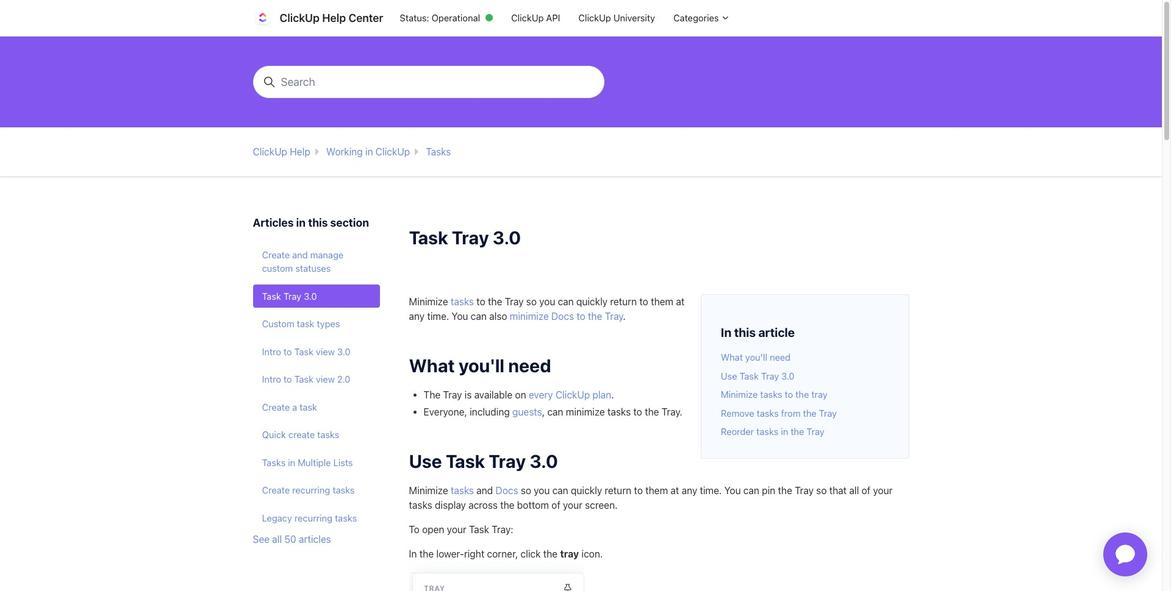 Task type: vqa. For each thing, say whether or not it's contained in the screenshot.
"10" in FOR EXAMPLE, AI GENERATED A LIST OF THE TOP 10 ELECTRIC CARS IN THE US. IF YOU WANT YOUR POST TO REFLECT WORLDWIDE POPULARITY AND SALES YOU CAN TYPE,
no



Task type: locate. For each thing, give the bounding box(es) containing it.
across
[[469, 500, 498, 511]]

create a task
[[262, 402, 317, 413]]

intro down custom
[[262, 346, 281, 357]]

3 create from the top
[[262, 485, 290, 496]]

articles
[[253, 217, 294, 230]]

you left pin
[[725, 486, 741, 497]]

use task tray 3.0 up docs link
[[409, 451, 558, 472]]

0 horizontal spatial your
[[447, 525, 467, 536]]

1 horizontal spatial use task tray 3.0
[[721, 371, 795, 382]]

1 horizontal spatial task tray 3.0
[[409, 227, 521, 249]]

0 horizontal spatial what
[[409, 355, 455, 376]]

your right that at the bottom of page
[[873, 486, 893, 497]]

clickup for clickup university
[[579, 12, 611, 23]]

create left the a
[[262, 402, 290, 413]]

you'll
[[746, 352, 768, 363], [459, 355, 505, 376]]

return inside so you can quickly return to them at any time. you can pin the tray so that all of your tasks display across the bottom of your screen.
[[605, 486, 632, 497]]

create up the legacy
[[262, 485, 290, 496]]

quick create tasks link
[[253, 424, 380, 447]]

clickup
[[280, 12, 320, 24], [511, 12, 544, 23], [579, 12, 611, 23], [253, 147, 287, 158], [376, 147, 410, 158], [556, 390, 590, 401]]

minimize
[[510, 311, 549, 322], [566, 407, 605, 418]]

what you'll need up the tray is available on
[[409, 355, 551, 376]]

0 vertical spatial of
[[862, 486, 871, 497]]

1 vertical spatial all
[[272, 534, 282, 545]]

to
[[477, 296, 486, 307], [640, 296, 649, 307], [577, 311, 586, 322], [284, 346, 292, 357], [284, 374, 292, 385], [785, 389, 793, 400], [634, 407, 642, 418], [634, 486, 643, 497]]

working in clickup link
[[326, 147, 410, 158]]

0 vertical spatial task tray 3.0
[[409, 227, 521, 249]]

0 horizontal spatial use task tray 3.0
[[409, 451, 558, 472]]

0 vertical spatial intro
[[262, 346, 281, 357]]

0 horizontal spatial use
[[409, 451, 442, 472]]

to open your task tray:
[[409, 525, 514, 536]]

1 horizontal spatial minimize
[[566, 407, 605, 418]]

task left types
[[297, 319, 314, 329]]

1 horizontal spatial tray
[[812, 389, 828, 400]]

quick
[[262, 430, 286, 441]]

and up statuses
[[292, 249, 308, 260]]

0 horizontal spatial time.
[[427, 311, 449, 322]]

.
[[623, 311, 626, 322], [611, 390, 614, 401]]

application
[[1089, 519, 1162, 592]]

can right docs link
[[553, 486, 569, 497]]

1 vertical spatial minimize
[[721, 389, 758, 400]]

intro to task view 2.0
[[262, 374, 350, 385]]

types
[[317, 319, 340, 329]]

what up use task tray 3.0 "link"
[[721, 352, 743, 363]]

create for create recurring tasks
[[262, 485, 290, 496]]

1 horizontal spatial what
[[721, 352, 743, 363]]

so up minimize docs to the tray link
[[526, 296, 537, 307]]

1 horizontal spatial all
[[850, 486, 859, 497]]

in up what you'll need link
[[721, 326, 732, 340]]

1 vertical spatial tasks link
[[451, 486, 474, 497]]

tray left icon.
[[560, 549, 579, 560]]

in for in the lower-right corner, click the
[[409, 549, 417, 560]]

you down minimize tasks
[[452, 311, 468, 322]]

help for clickup help center
[[322, 12, 346, 24]]

use task tray 3.0 down what you'll need link
[[721, 371, 795, 382]]

intro to task view 2.0 link
[[253, 368, 380, 391]]

0 vertical spatial help
[[322, 12, 346, 24]]

need
[[770, 352, 791, 363], [508, 355, 551, 376]]

minimize right also
[[510, 311, 549, 322]]

3.0
[[493, 227, 521, 249], [304, 291, 317, 302], [337, 346, 351, 357], [782, 371, 795, 382], [530, 451, 558, 472]]

0 vertical spatial this
[[308, 217, 328, 230]]

this up what you'll need link
[[734, 326, 756, 340]]

1 vertical spatial of
[[552, 500, 561, 511]]

minimize for minimize tasks
[[409, 296, 448, 307]]

0 vertical spatial you
[[539, 296, 555, 307]]

quickly up minimize docs to the tray .
[[577, 296, 608, 307]]

in the lower-right corner, click the
[[409, 549, 558, 560]]

1 horizontal spatial any
[[682, 486, 698, 497]]

0 vertical spatial tasks link
[[451, 296, 474, 307]]

so
[[526, 296, 537, 307], [521, 486, 531, 497], [817, 486, 827, 497]]

1 create from the top
[[262, 249, 290, 260]]

recurring up 'legacy recurring tasks'
[[292, 485, 330, 496]]

1 vertical spatial view
[[316, 374, 335, 385]]

use
[[721, 371, 737, 382], [409, 451, 442, 472]]

1 vertical spatial in
[[409, 549, 417, 560]]

need down article
[[770, 352, 791, 363]]

create for create and manage custom statuses
[[262, 249, 290, 260]]

help left working
[[290, 147, 310, 158]]

pin
[[762, 486, 776, 497]]

can
[[558, 296, 574, 307], [471, 311, 487, 322], [547, 407, 563, 418], [553, 486, 569, 497], [744, 486, 760, 497]]

0 horizontal spatial and
[[292, 249, 308, 260]]

1 horizontal spatial need
[[770, 352, 791, 363]]

minimize docs to the tray .
[[510, 311, 626, 322]]

what you'll need up use task tray 3.0 "link"
[[721, 352, 791, 363]]

quickly up the screen.
[[571, 486, 602, 497]]

0 vertical spatial at
[[676, 296, 685, 307]]

None search field
[[248, 66, 609, 98]]

you'll up the tray is available on
[[459, 355, 505, 376]]

1 vertical spatial at
[[671, 486, 679, 497]]

time. down minimize tasks
[[427, 311, 449, 322]]

view inside 'link'
[[316, 346, 335, 357]]

,
[[542, 407, 545, 418]]

them inside so you can quickly return to them at any time. you can pin the tray so that all of your tasks display across the bottom of your screen.
[[646, 486, 668, 497]]

right
[[464, 549, 485, 560]]

return up minimize docs to the tray .
[[610, 296, 637, 307]]

the
[[488, 296, 502, 307], [588, 311, 602, 322], [796, 389, 809, 400], [645, 407, 659, 418], [803, 408, 817, 419], [791, 427, 804, 437], [778, 486, 793, 497], [500, 500, 515, 511], [420, 549, 434, 560], [543, 549, 558, 560]]

0 vertical spatial tasks
[[426, 147, 451, 158]]

all left 50
[[272, 534, 282, 545]]

multiple
[[298, 457, 331, 468]]

what you'll need
[[721, 352, 791, 363], [409, 355, 551, 376]]

in left multiple
[[288, 457, 295, 468]]

1 vertical spatial any
[[682, 486, 698, 497]]

any
[[409, 311, 425, 322], [682, 486, 698, 497]]

1 horizontal spatial and
[[477, 486, 493, 497]]

1 horizontal spatial tasks
[[426, 147, 451, 158]]

view for 3.0
[[316, 346, 335, 357]]

intro inside intro to task view 3.0 'link'
[[262, 346, 281, 357]]

to inside 'link'
[[284, 346, 292, 357]]

main content containing task tray 3.0
[[0, 37, 1162, 592]]

in for in this article
[[721, 326, 732, 340]]

reorder tasks in the tray
[[721, 427, 825, 437]]

1 vertical spatial you
[[534, 486, 550, 497]]

open
[[422, 525, 445, 536]]

1 vertical spatial create
[[262, 402, 290, 413]]

1 vertical spatial return
[[605, 486, 632, 497]]

intro
[[262, 346, 281, 357], [262, 374, 281, 385]]

0 horizontal spatial this
[[308, 217, 328, 230]]

1 vertical spatial tasks
[[262, 457, 286, 468]]

1 horizontal spatial .
[[623, 311, 626, 322]]

use up display
[[409, 451, 442, 472]]

2 vertical spatial create
[[262, 485, 290, 496]]

help left center
[[322, 12, 346, 24]]

you'll up use task tray 3.0 "link"
[[746, 352, 768, 363]]

your
[[873, 486, 893, 497], [563, 500, 583, 511], [447, 525, 467, 536]]

every
[[529, 390, 553, 401]]

your left the screen.
[[563, 500, 583, 511]]

all right that at the bottom of page
[[850, 486, 859, 497]]

clickup api
[[511, 12, 560, 23]]

create recurring tasks
[[262, 485, 355, 496]]

you inside so you can quickly return to them at any time. you can pin the tray so that all of your tasks display across the bottom of your screen.
[[534, 486, 550, 497]]

create a task link
[[253, 396, 380, 419]]

1 horizontal spatial docs
[[552, 311, 574, 322]]

1 vertical spatial recurring
[[295, 513, 333, 524]]

tray inside so you can quickly return to them at any time. you can pin the tray so that all of your tasks display across the bottom of your screen.
[[795, 486, 814, 497]]

1 intro from the top
[[262, 346, 281, 357]]

a
[[292, 402, 297, 413]]

Search search field
[[253, 66, 604, 98]]

need up on
[[508, 355, 551, 376]]

2 view from the top
[[316, 374, 335, 385]]

intro for intro to task view 2.0
[[262, 374, 281, 385]]

1 vertical spatial them
[[646, 486, 668, 497]]

time. left pin
[[700, 486, 722, 497]]

0 vertical spatial tray
[[812, 389, 828, 400]]

2 intro from the top
[[262, 374, 281, 385]]

create and manage custom statuses
[[262, 249, 344, 274]]

1 vertical spatial quickly
[[571, 486, 602, 497]]

1 vertical spatial help
[[290, 147, 310, 158]]

can right ,
[[547, 407, 563, 418]]

intro for intro to task view 3.0
[[262, 346, 281, 357]]

clickup for clickup api
[[511, 12, 544, 23]]

0 horizontal spatial all
[[272, 534, 282, 545]]

you inside to the tray so you can quickly return to them at any time. you can also
[[452, 311, 468, 322]]

tasks in multiple lists
[[262, 457, 353, 468]]

0 vertical spatial and
[[292, 249, 308, 260]]

minimize down every clickup plan .
[[566, 407, 605, 418]]

and up across
[[477, 486, 493, 497]]

your right open
[[447, 525, 467, 536]]

in
[[365, 147, 373, 158], [296, 217, 306, 230], [781, 427, 788, 437], [288, 457, 295, 468]]

create up custom
[[262, 249, 290, 260]]

task right the a
[[300, 402, 317, 413]]

clickup api link
[[502, 7, 570, 29]]

0 vertical spatial minimize
[[510, 311, 549, 322]]

and
[[292, 249, 308, 260], [477, 486, 493, 497]]

0 vertical spatial .
[[623, 311, 626, 322]]

tasks
[[426, 147, 451, 158], [262, 457, 286, 468]]

0 vertical spatial minimize
[[409, 296, 448, 307]]

view for 2.0
[[316, 374, 335, 385]]

return up the screen.
[[605, 486, 632, 497]]

of right that at the bottom of page
[[862, 486, 871, 497]]

1 view from the top
[[316, 346, 335, 357]]

0 vertical spatial return
[[610, 296, 637, 307]]

2 tasks link from the top
[[451, 486, 474, 497]]

all
[[850, 486, 859, 497], [272, 534, 282, 545]]

in down to at the bottom left of page
[[409, 549, 417, 560]]

help
[[322, 12, 346, 24], [290, 147, 310, 158]]

you up bottom in the bottom left of the page
[[534, 486, 550, 497]]

them inside to the tray so you can quickly return to them at any time. you can also
[[651, 296, 674, 307]]

to
[[409, 525, 420, 536]]

in this article
[[721, 326, 795, 340]]

create
[[262, 249, 290, 260], [262, 402, 290, 413], [262, 485, 290, 496]]

display
[[435, 500, 466, 511]]

1 horizontal spatial time.
[[700, 486, 722, 497]]

0 vertical spatial you
[[452, 311, 468, 322]]

in right articles
[[296, 217, 306, 230]]

main content
[[0, 37, 1162, 592]]

lower-
[[436, 549, 464, 560]]

0 vertical spatial quickly
[[577, 296, 608, 307]]

1 horizontal spatial you
[[725, 486, 741, 497]]

0 horizontal spatial task tray 3.0
[[262, 291, 317, 302]]

1 vertical spatial docs
[[496, 486, 518, 497]]

what up 'the'
[[409, 355, 455, 376]]

guests
[[513, 407, 542, 418]]

2 vertical spatial minimize
[[409, 486, 448, 497]]

0 vertical spatial any
[[409, 311, 425, 322]]

1 vertical spatial intro
[[262, 374, 281, 385]]

3.0 inside 'link'
[[337, 346, 351, 357]]

0 vertical spatial task
[[297, 319, 314, 329]]

in right working
[[365, 147, 373, 158]]

articles in this section
[[253, 217, 369, 230]]

0 vertical spatial create
[[262, 249, 290, 260]]

1 horizontal spatial use
[[721, 371, 737, 382]]

1 vertical spatial time.
[[700, 486, 722, 497]]

in for working in clickup
[[365, 147, 373, 158]]

view down types
[[316, 346, 335, 357]]

intro up create a task
[[262, 374, 281, 385]]

so up bottom in the bottom left of the page
[[521, 486, 531, 497]]

view left 2.0
[[316, 374, 335, 385]]

see
[[253, 534, 270, 545]]

of right bottom in the bottom left of the page
[[552, 500, 561, 511]]

minimize tasks
[[409, 296, 474, 307]]

0 vertical spatial recurring
[[292, 485, 330, 496]]

you up minimize docs to the tray link
[[539, 296, 555, 307]]

use down what you'll need link
[[721, 371, 737, 382]]

0 horizontal spatial help
[[290, 147, 310, 158]]

minimize for minimize tasks to the tray
[[721, 389, 758, 400]]

1 horizontal spatial help
[[322, 12, 346, 24]]

0 horizontal spatial .
[[611, 390, 614, 401]]

0 horizontal spatial any
[[409, 311, 425, 322]]

can left pin
[[744, 486, 760, 497]]

tray
[[452, 227, 489, 249], [284, 291, 301, 302], [505, 296, 524, 307], [605, 311, 623, 322], [761, 371, 779, 382], [443, 390, 462, 401], [819, 408, 837, 419], [807, 427, 825, 437], [489, 451, 526, 472], [795, 486, 814, 497]]

at
[[676, 296, 685, 307], [671, 486, 679, 497]]

clickup university
[[579, 12, 655, 23]]

all inside so you can quickly return to them at any time. you can pin the tray so that all of your tasks display across the bottom of your screen.
[[850, 486, 859, 497]]

0 vertical spatial view
[[316, 346, 335, 357]]

0 vertical spatial them
[[651, 296, 674, 307]]

1 vertical spatial tray
[[560, 549, 579, 560]]

clickup help center link
[[253, 8, 391, 28]]

recurring up articles
[[295, 513, 333, 524]]

this left section
[[308, 217, 328, 230]]

1 vertical spatial task tray 3.0
[[262, 291, 317, 302]]

1 horizontal spatial this
[[734, 326, 756, 340]]

university
[[614, 12, 655, 23]]

view
[[316, 346, 335, 357], [316, 374, 335, 385]]

to inside so you can quickly return to them at any time. you can pin the tray so that all of your tasks display across the bottom of your screen.
[[634, 486, 643, 497]]

0 horizontal spatial you
[[452, 311, 468, 322]]

on
[[515, 390, 526, 401]]

1 vertical spatial you
[[725, 486, 741, 497]]

0 vertical spatial your
[[873, 486, 893, 497]]

0 horizontal spatial tasks
[[262, 457, 286, 468]]

0 horizontal spatial in
[[409, 549, 417, 560]]

tray
[[812, 389, 828, 400], [560, 549, 579, 560]]

task
[[297, 319, 314, 329], [300, 402, 317, 413]]

create inside create and manage custom statuses
[[262, 249, 290, 260]]

2 create from the top
[[262, 402, 290, 413]]

in
[[721, 326, 732, 340], [409, 549, 417, 560]]

them
[[651, 296, 674, 307], [646, 486, 668, 497]]

0 vertical spatial time.
[[427, 311, 449, 322]]

tasks link
[[451, 296, 474, 307], [451, 486, 474, 497]]

tray inside task tray 3.0 link
[[284, 291, 301, 302]]

can up minimize docs to the tray link
[[558, 296, 574, 307]]

intro inside intro to task view 2.0 link
[[262, 374, 281, 385]]

recurring
[[292, 485, 330, 496], [295, 513, 333, 524]]

clickup for clickup help center
[[280, 12, 320, 24]]

tray up remove tasks from the tray
[[812, 389, 828, 400]]



Task type: describe. For each thing, give the bounding box(es) containing it.
tray:
[[492, 525, 514, 536]]

0 vertical spatial docs
[[552, 311, 574, 322]]

statuses
[[295, 263, 331, 274]]

minimize for minimize
[[409, 486, 448, 497]]

1 vertical spatial this
[[734, 326, 756, 340]]

categories button
[[664, 7, 740, 29]]

every clickup plan link
[[529, 390, 611, 401]]

everyone,
[[424, 407, 467, 418]]

remove tasks from the tray link
[[721, 408, 837, 419]]

article
[[759, 326, 795, 340]]

status:
[[400, 12, 429, 23]]

at inside so you can quickly return to them at any time. you can pin the tray so that all of your tasks display across the bottom of your screen.
[[671, 486, 679, 497]]

1 vertical spatial use
[[409, 451, 442, 472]]

0 horizontal spatial minimize
[[510, 311, 549, 322]]

bottom
[[517, 500, 549, 511]]

api
[[546, 12, 560, 23]]

1 horizontal spatial of
[[862, 486, 871, 497]]

you inside so you can quickly return to them at any time. you can pin the tray so that all of your tasks display across the bottom of your screen.
[[725, 486, 741, 497]]

so inside to the tray so you can quickly return to them at any time. you can also
[[526, 296, 537, 307]]

tasks inside so you can quickly return to them at any time. you can pin the tray so that all of your tasks display across the bottom of your screen.
[[409, 500, 432, 511]]

tray.
[[662, 407, 683, 418]]

recurring for create
[[292, 485, 330, 496]]

the tray is available on
[[424, 390, 526, 401]]

every clickup plan .
[[529, 390, 614, 401]]

1 vertical spatial and
[[477, 486, 493, 497]]

guests link
[[513, 407, 542, 418]]

0 vertical spatial use
[[721, 371, 737, 382]]

create and manage custom statuses link
[[253, 243, 380, 280]]

0 horizontal spatial what you'll need
[[409, 355, 551, 376]]

recurring for legacy
[[295, 513, 333, 524]]

clickup university link
[[570, 7, 664, 29]]

1 horizontal spatial what you'll need
[[721, 352, 791, 363]]

create recurring tasks link
[[253, 479, 380, 502]]

0 horizontal spatial tray
[[560, 549, 579, 560]]

legacy
[[262, 513, 292, 524]]

time. inside so you can quickly return to them at any time. you can pin the tray so that all of your tasks display across the bottom of your screen.
[[700, 486, 722, 497]]

tray inside to the tray so you can quickly return to them at any time. you can also
[[505, 296, 524, 307]]

quick create tasks
[[262, 430, 339, 441]]

is
[[465, 390, 472, 401]]

minimize docs to the tray link
[[510, 311, 623, 322]]

any inside so you can quickly return to them at any time. you can pin the tray so that all of your tasks display across the bottom of your screen.
[[682, 486, 698, 497]]

reorder tasks in the tray link
[[721, 427, 825, 437]]

screenshot of someone opening the task tray in the bottom-right corner of the screen. the tasks in the tray are in a list above the icon. the pin icon is in the upper-right corner of the tray. image
[[409, 562, 584, 592]]

screen.
[[585, 500, 618, 511]]

task inside 'link'
[[294, 346, 314, 357]]

that
[[830, 486, 847, 497]]

1 vertical spatial minimize
[[566, 407, 605, 418]]

center
[[349, 12, 383, 24]]

tasks link
[[426, 147, 451, 158]]

see all 50 articles
[[253, 534, 331, 545]]

in for tasks in multiple lists
[[288, 457, 295, 468]]

at inside to the tray so you can quickly return to them at any time. you can also
[[676, 296, 685, 307]]

1 vertical spatial task
[[300, 402, 317, 413]]

time. inside to the tray so you can quickly return to them at any time. you can also
[[427, 311, 449, 322]]

available
[[474, 390, 513, 401]]

status: operational
[[400, 12, 480, 23]]

the
[[424, 390, 441, 401]]

docs link
[[496, 486, 518, 497]]

clickup help link
[[253, 147, 310, 158]]

0 horizontal spatial of
[[552, 500, 561, 511]]

from
[[781, 408, 801, 419]]

quickly inside so you can quickly return to them at any time. you can pin the tray so that all of your tasks display across the bottom of your screen.
[[571, 486, 602, 497]]

tasks in multiple lists link
[[253, 452, 380, 474]]

manage
[[310, 249, 344, 260]]

guests , can minimize tasks to the tray.
[[513, 407, 683, 418]]

articles
[[299, 534, 331, 545]]

1 horizontal spatial your
[[563, 500, 583, 511]]

minimize tasks to the tray
[[721, 389, 828, 400]]

task tray 3.0 link
[[253, 285, 380, 308]]

0 horizontal spatial docs
[[496, 486, 518, 497]]

quickly inside to the tray so you can quickly return to them at any time. you can also
[[577, 296, 608, 307]]

2 vertical spatial your
[[447, 525, 467, 536]]

can left also
[[471, 311, 487, 322]]

0 horizontal spatial you'll
[[459, 355, 505, 376]]

so left that at the bottom of page
[[817, 486, 827, 497]]

and inside create and manage custom statuses
[[292, 249, 308, 260]]

plan
[[593, 390, 611, 401]]

in for articles in this section
[[296, 217, 306, 230]]

clickup help help center home page image
[[253, 8, 272, 28]]

2.0
[[337, 374, 350, 385]]

working
[[326, 147, 363, 158]]

create for create a task
[[262, 402, 290, 413]]

what you'll need link
[[721, 352, 791, 363]]

tasks for tasks in multiple lists
[[262, 457, 286, 468]]

use task tray 3.0 link
[[721, 371, 795, 382]]

custom task types link
[[253, 313, 380, 336]]

remove
[[721, 408, 755, 419]]

click
[[521, 549, 541, 560]]

50
[[285, 534, 296, 545]]

remove tasks from the tray
[[721, 408, 837, 419]]

0 vertical spatial use task tray 3.0
[[721, 371, 795, 382]]

1 tasks link from the top
[[451, 296, 474, 307]]

1 vertical spatial use task tray 3.0
[[409, 451, 558, 472]]

clickup for clickup help
[[253, 147, 287, 158]]

return inside to the tray so you can quickly return to them at any time. you can also
[[610, 296, 637, 307]]

to the tray so you can quickly return to them at any time. you can also
[[409, 296, 685, 322]]

clickup help
[[253, 147, 310, 158]]

clickup help center
[[280, 12, 383, 24]]

0 horizontal spatial need
[[508, 355, 551, 376]]

icon.
[[582, 549, 603, 560]]

reorder
[[721, 427, 754, 437]]

you inside to the tray so you can quickly return to them at any time. you can also
[[539, 296, 555, 307]]

also
[[489, 311, 507, 322]]

everyone, including
[[424, 407, 510, 418]]

see all 50 articles link
[[253, 534, 331, 545]]

custom task types
[[262, 319, 340, 329]]

operational
[[432, 12, 480, 23]]

any inside to the tray so you can quickly return to them at any time. you can also
[[409, 311, 425, 322]]

the inside to the tray so you can quickly return to them at any time. you can also
[[488, 296, 502, 307]]

lists
[[333, 457, 353, 468]]

legacy recurring tasks link
[[253, 507, 380, 530]]

legacy recurring tasks
[[262, 513, 357, 524]]

help for clickup help
[[290, 147, 310, 158]]

2 horizontal spatial your
[[873, 486, 893, 497]]

1 vertical spatial .
[[611, 390, 614, 401]]

tasks for tasks link in the left top of the page
[[426, 147, 451, 158]]

minimize tasks to the tray link
[[721, 389, 828, 400]]

so you can quickly return to them at any time. you can pin the tray so that all of your tasks display across the bottom of your screen.
[[409, 486, 893, 511]]

intro to task view 3.0 link
[[253, 340, 380, 363]]

in down remove tasks from the tray
[[781, 427, 788, 437]]

including
[[470, 407, 510, 418]]

working in clickup
[[326, 147, 410, 158]]

intro to task view 3.0
[[262, 346, 351, 357]]

1 horizontal spatial you'll
[[746, 352, 768, 363]]



